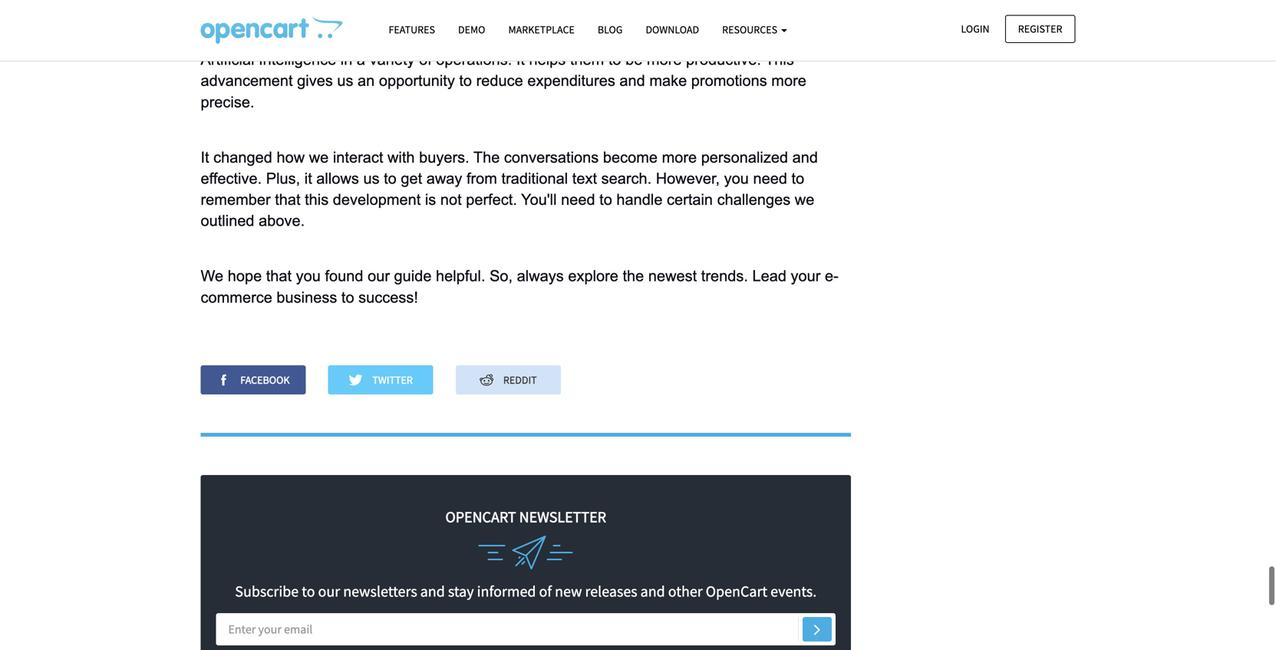 Task type: vqa. For each thing, say whether or not it's contained in the screenshot.
the topmost "Resources"
no



Task type: describe. For each thing, give the bounding box(es) containing it.
this
[[765, 51, 794, 68]]

us inside it changed how we interact with buyers. the conversations become more personalized and effective. plus, it allows us to get away from traditional text search. however, you need to remember that this development is not perfect. you'll need to handle certain challenges we outlined above.
[[363, 170, 380, 187]]

download link
[[634, 16, 711, 43]]

features link
[[377, 16, 447, 43]]

that inside it changed how we interact with buyers. the conversations become more personalized and effective. plus, it allows us to get away from traditional text search. however, you need to remember that this development is not perfect. you'll need to handle certain challenges we outlined above.
[[275, 191, 301, 208]]

productive.
[[686, 51, 761, 68]]

more down "this"
[[772, 72, 807, 89]]

it changed how we interact with buyers. the conversations become more personalized and effective. plus, it allows us to get away from traditional text search. however, you need to remember that this development is not perfect. you'll need to handle certain challenges we outlined above.
[[201, 149, 822, 229]]

the
[[473, 149, 500, 166]]

events.
[[771, 582, 817, 601]]

be
[[626, 51, 643, 68]]

how
[[277, 149, 305, 166]]

an
[[358, 72, 375, 89]]

login
[[961, 22, 990, 36]]

other
[[668, 582, 703, 601]]

our world is becoming more technological. different industries are adopting technological advancements more and more. online retail is no different. companies in this niche are using artificial intelligence in a variety of operations. it helps them to be more productive. this advancement gives us an opportunity to reduce expenditures and make promotions more precise.
[[201, 9, 838, 110]]

us inside our world is becoming more technological. different industries are adopting technological advancements more and more. online retail is no different. companies in this niche are using artificial intelligence in a variety of operations. it helps them to be more productive. this advancement gives us an opportunity to reduce expenditures and make promotions more precise.
[[337, 72, 353, 89]]

from
[[467, 170, 497, 187]]

1 vertical spatial in
[[341, 51, 353, 68]]

0 horizontal spatial need
[[561, 191, 595, 208]]

1 horizontal spatial we
[[795, 191, 815, 208]]

download
[[646, 23, 699, 36]]

companies
[[604, 30, 682, 47]]

our inside we hope that you found our guide helpful. so, always explore the newest trends. lead your e- commerce business to success!
[[368, 268, 390, 285]]

twitter link
[[328, 365, 433, 395]]

outlined
[[201, 212, 254, 229]]

facebook link
[[201, 365, 306, 395]]

to inside we hope that you found our guide helpful. so, always explore the newest trends. lead your e- commerce business to success!
[[341, 289, 354, 306]]

register
[[1018, 22, 1063, 36]]

guide
[[394, 268, 432, 285]]

personalized
[[701, 149, 788, 166]]

however,
[[656, 170, 720, 187]]

always
[[517, 268, 564, 285]]

demo
[[458, 23, 485, 36]]

explore
[[568, 268, 619, 285]]

more up "make"
[[647, 51, 682, 68]]

remember
[[201, 191, 271, 208]]

retail
[[466, 30, 499, 47]]

variety
[[370, 51, 415, 68]]

resources
[[722, 23, 780, 36]]

marketplace link
[[497, 16, 586, 43]]

helpful.
[[436, 268, 485, 285]]

promotions
[[691, 72, 767, 89]]

informed
[[477, 582, 536, 601]]

it inside it changed how we interact with buyers. the conversations become more personalized and effective. plus, it allows us to get away from traditional text search. however, you need to remember that this development is not perfect. you'll need to handle certain challenges we outlined above.
[[201, 149, 209, 166]]

intelligence
[[259, 51, 336, 68]]

lead
[[753, 268, 787, 285]]

technological.
[[397, 9, 491, 26]]

text
[[572, 170, 597, 187]]

and left 'other'
[[641, 582, 665, 601]]

found
[[325, 268, 363, 285]]

register link
[[1005, 15, 1076, 43]]

1 horizontal spatial of
[[539, 582, 552, 601]]

perfect.
[[466, 191, 517, 208]]

1 horizontal spatial are
[[771, 30, 793, 47]]

helps
[[529, 51, 566, 68]]

0 horizontal spatial we
[[309, 149, 329, 166]]

social facebook image
[[217, 373, 238, 387]]

reddit link
[[456, 365, 561, 395]]

above.
[[259, 212, 305, 229]]

certain
[[667, 191, 713, 208]]

make
[[650, 72, 687, 89]]

it
[[305, 170, 312, 187]]

that inside we hope that you found our guide helpful. so, always explore the newest trends. lead your e- commerce business to success!
[[266, 268, 292, 285]]

stay
[[448, 582, 474, 601]]

not
[[440, 191, 462, 208]]

changed
[[213, 149, 272, 166]]

you inside it changed how we interact with buyers. the conversations become more personalized and effective. plus, it allows us to get away from traditional text search. however, you need to remember that this development is not perfect. you'll need to handle certain challenges we outlined above.
[[724, 170, 749, 187]]

reduce
[[476, 72, 523, 89]]

become
[[603, 149, 658, 166]]

0 horizontal spatial our
[[318, 582, 340, 601]]

operations.
[[436, 51, 512, 68]]

features
[[389, 23, 435, 36]]

a
[[357, 51, 365, 68]]

reddit
[[501, 373, 537, 387]]

becoming
[[287, 9, 353, 26]]

releases
[[585, 582, 638, 601]]

expenditures
[[528, 72, 615, 89]]

this inside it changed how we interact with buyers. the conversations become more personalized and effective. plus, it allows us to get away from traditional text search. however, you need to remember that this development is not perfect. you'll need to handle certain challenges we outlined above.
[[305, 191, 329, 208]]

advancement
[[201, 72, 293, 89]]

using
[[798, 30, 834, 47]]

adopting
[[653, 9, 712, 26]]

allows
[[316, 170, 359, 187]]



Task type: locate. For each thing, give the bounding box(es) containing it.
login link
[[948, 15, 1003, 43]]

marketplace
[[508, 23, 575, 36]]

our
[[368, 268, 390, 285], [318, 582, 340, 601]]

and down be
[[620, 72, 645, 89]]

1 vertical spatial that
[[266, 268, 292, 285]]

0 horizontal spatial us
[[337, 72, 353, 89]]

newsletters
[[343, 582, 417, 601]]

1 horizontal spatial in
[[686, 30, 698, 47]]

0 vertical spatial in
[[686, 30, 698, 47]]

in left a on the left of page
[[341, 51, 353, 68]]

2 horizontal spatial is
[[504, 30, 515, 47]]

of
[[419, 51, 432, 68], [539, 582, 552, 601]]

in down the adopting
[[686, 30, 698, 47]]

more down becoming
[[305, 30, 340, 47]]

our
[[201, 9, 226, 26]]

this down it
[[305, 191, 329, 208]]

and left stay
[[420, 582, 445, 601]]

and up a on the left of page
[[344, 30, 370, 47]]

are up "this"
[[771, 30, 793, 47]]

online
[[417, 30, 462, 47]]

it up effective.
[[201, 149, 209, 166]]

is left not on the left of the page
[[425, 191, 436, 208]]

1 horizontal spatial is
[[425, 191, 436, 208]]

new
[[555, 582, 582, 601]]

and
[[344, 30, 370, 47], [620, 72, 645, 89], [793, 149, 818, 166], [420, 582, 445, 601], [641, 582, 665, 601]]

1 horizontal spatial opencart
[[706, 582, 768, 601]]

away
[[427, 170, 462, 187]]

2 vertical spatial is
[[425, 191, 436, 208]]

resources link
[[711, 16, 799, 43]]

so,
[[490, 268, 513, 285]]

0 horizontal spatial are
[[627, 9, 649, 26]]

need down 'text'
[[561, 191, 595, 208]]

1 vertical spatial you
[[296, 268, 321, 285]]

effective.
[[201, 170, 262, 187]]

0 vertical spatial you
[[724, 170, 749, 187]]

that right hope
[[266, 268, 292, 285]]

1 vertical spatial need
[[561, 191, 595, 208]]

1 horizontal spatial you
[[724, 170, 749, 187]]

opportunity
[[379, 72, 455, 89]]

of left new
[[539, 582, 552, 601]]

subscribe
[[235, 582, 299, 601]]

1 vertical spatial is
[[504, 30, 515, 47]]

your
[[791, 268, 821, 285]]

1 vertical spatial are
[[771, 30, 793, 47]]

1 horizontal spatial us
[[363, 170, 380, 187]]

us left an
[[337, 72, 353, 89]]

you
[[724, 170, 749, 187], [296, 268, 321, 285]]

are up companies at the top of page
[[627, 9, 649, 26]]

with
[[388, 149, 415, 166]]

0 vertical spatial of
[[419, 51, 432, 68]]

newsletter
[[519, 507, 606, 527]]

0 vertical spatial that
[[275, 191, 301, 208]]

you inside we hope that you found our guide helpful. so, always explore the newest trends. lead your e- commerce business to success!
[[296, 268, 321, 285]]

blog
[[598, 23, 623, 36]]

our left newsletters at bottom
[[318, 582, 340, 601]]

more up however,
[[662, 149, 697, 166]]

challenges
[[717, 191, 791, 208]]

buyers.
[[419, 149, 469, 166]]

you'll
[[521, 191, 557, 208]]

0 horizontal spatial you
[[296, 268, 321, 285]]

1 vertical spatial we
[[795, 191, 815, 208]]

0 horizontal spatial in
[[341, 51, 353, 68]]

interact
[[333, 149, 383, 166]]

you up 'business'
[[296, 268, 321, 285]]

0 vertical spatial opencart
[[446, 507, 516, 527]]

gives
[[297, 72, 333, 89]]

e-
[[825, 268, 839, 285]]

more.
[[374, 30, 413, 47]]

0 vertical spatial is
[[272, 9, 283, 26]]

1 vertical spatial this
[[305, 191, 329, 208]]

1 horizontal spatial need
[[753, 170, 787, 187]]

1 vertical spatial our
[[318, 582, 340, 601]]

need up the challenges
[[753, 170, 787, 187]]

0 vertical spatial we
[[309, 149, 329, 166]]

subscribe to our newsletters and stay informed of new releases and other opencart events.
[[235, 582, 817, 601]]

is inside it changed how we interact with buyers. the conversations become more personalized and effective. plus, it allows us to get away from traditional text search. however, you need to remember that this development is not perfect. you'll need to handle certain challenges we outlined above.
[[425, 191, 436, 208]]

business
[[277, 289, 337, 306]]

handle
[[617, 191, 663, 208]]

1 vertical spatial it
[[201, 149, 209, 166]]

hope
[[228, 268, 262, 285]]

1 vertical spatial us
[[363, 170, 380, 187]]

our up success!
[[368, 268, 390, 285]]

0 horizontal spatial opencart
[[446, 507, 516, 527]]

no
[[519, 30, 536, 47]]

traditional
[[502, 170, 568, 187]]

industries
[[557, 9, 623, 26]]

the
[[623, 268, 644, 285]]

twitter
[[370, 373, 413, 387]]

we up it
[[309, 149, 329, 166]]

we
[[309, 149, 329, 166], [795, 191, 815, 208]]

is right world
[[272, 9, 283, 26]]

us up development
[[363, 170, 380, 187]]

is left no
[[504, 30, 515, 47]]

0 vertical spatial are
[[627, 9, 649, 26]]

more
[[358, 9, 393, 26], [305, 30, 340, 47], [647, 51, 682, 68], [772, 72, 807, 89], [662, 149, 697, 166]]

facebook
[[238, 373, 290, 387]]

Enter your email text field
[[216, 613, 836, 646]]

more up the more.
[[358, 9, 393, 26]]

of up opportunity
[[419, 51, 432, 68]]

0 vertical spatial us
[[337, 72, 353, 89]]

world
[[231, 9, 267, 26]]

0 horizontal spatial this
[[305, 191, 329, 208]]

and inside it changed how we interact with buyers. the conversations become more personalized and effective. plus, it allows us to get away from traditional text search. however, you need to remember that this development is not perfect. you'll need to handle certain challenges we outlined above.
[[793, 149, 818, 166]]

1 horizontal spatial this
[[702, 30, 726, 47]]

social twitter image
[[349, 373, 370, 387]]

opencart newsletter
[[446, 507, 606, 527]]

that down plus,
[[275, 191, 301, 208]]

of inside our world is becoming more technological. different industries are adopting technological advancements more and more. online retail is no different. companies in this niche are using artificial intelligence in a variety of operations. it helps them to be more productive. this advancement gives us an opportunity to reduce expenditures and make promotions more precise.
[[419, 51, 432, 68]]

1 vertical spatial of
[[539, 582, 552, 601]]

different
[[495, 9, 553, 26]]

we
[[201, 268, 223, 285]]

newest
[[648, 268, 697, 285]]

it inside our world is becoming more technological. different industries are adopting technological advancements more and more. online retail is no different. companies in this niche are using artificial intelligence in a variety of operations. it helps them to be more productive. this advancement gives us an opportunity to reduce expenditures and make promotions more precise.
[[516, 51, 525, 68]]

0 horizontal spatial of
[[419, 51, 432, 68]]

0 vertical spatial our
[[368, 268, 390, 285]]

technological
[[717, 9, 806, 26]]

0 horizontal spatial it
[[201, 149, 209, 166]]

it down no
[[516, 51, 525, 68]]

0 vertical spatial this
[[702, 30, 726, 47]]

demo link
[[447, 16, 497, 43]]

and right personalized
[[793, 149, 818, 166]]

advancements
[[201, 30, 301, 47]]

0 horizontal spatial is
[[272, 9, 283, 26]]

you down personalized
[[724, 170, 749, 187]]

blog link
[[586, 16, 634, 43]]

1 horizontal spatial it
[[516, 51, 525, 68]]

is
[[272, 9, 283, 26], [504, 30, 515, 47], [425, 191, 436, 208]]

that
[[275, 191, 301, 208], [266, 268, 292, 285]]

1 vertical spatial opencart
[[706, 582, 768, 601]]

search.
[[601, 170, 652, 187]]

integrating artificial intelligence in e-commerce operations image
[[201, 16, 343, 44]]

we right the challenges
[[795, 191, 815, 208]]

this inside our world is becoming more technological. different industries are adopting technological advancements more and more. online retail is no different. companies in this niche are using artificial intelligence in a variety of operations. it helps them to be more productive. this advancement gives us an opportunity to reduce expenditures and make promotions more precise.
[[702, 30, 726, 47]]

more inside it changed how we interact with buyers. the conversations become more personalized and effective. plus, it allows us to get away from traditional text search. however, you need to remember that this development is not perfect. you'll need to handle certain challenges we outlined above.
[[662, 149, 697, 166]]

this up the productive.
[[702, 30, 726, 47]]

1 horizontal spatial our
[[368, 268, 390, 285]]

commerce
[[201, 289, 272, 306]]

them
[[570, 51, 604, 68]]

0 vertical spatial it
[[516, 51, 525, 68]]

precise.
[[201, 93, 254, 110]]

success!
[[359, 289, 418, 306]]

social reddit image
[[480, 373, 501, 387]]

different.
[[540, 30, 600, 47]]

angle right image
[[814, 620, 821, 639]]

are
[[627, 9, 649, 26], [771, 30, 793, 47]]

this
[[702, 30, 726, 47], [305, 191, 329, 208]]

trends.
[[701, 268, 748, 285]]

0 vertical spatial need
[[753, 170, 787, 187]]

artificial
[[201, 51, 254, 68]]

conversations
[[504, 149, 599, 166]]



